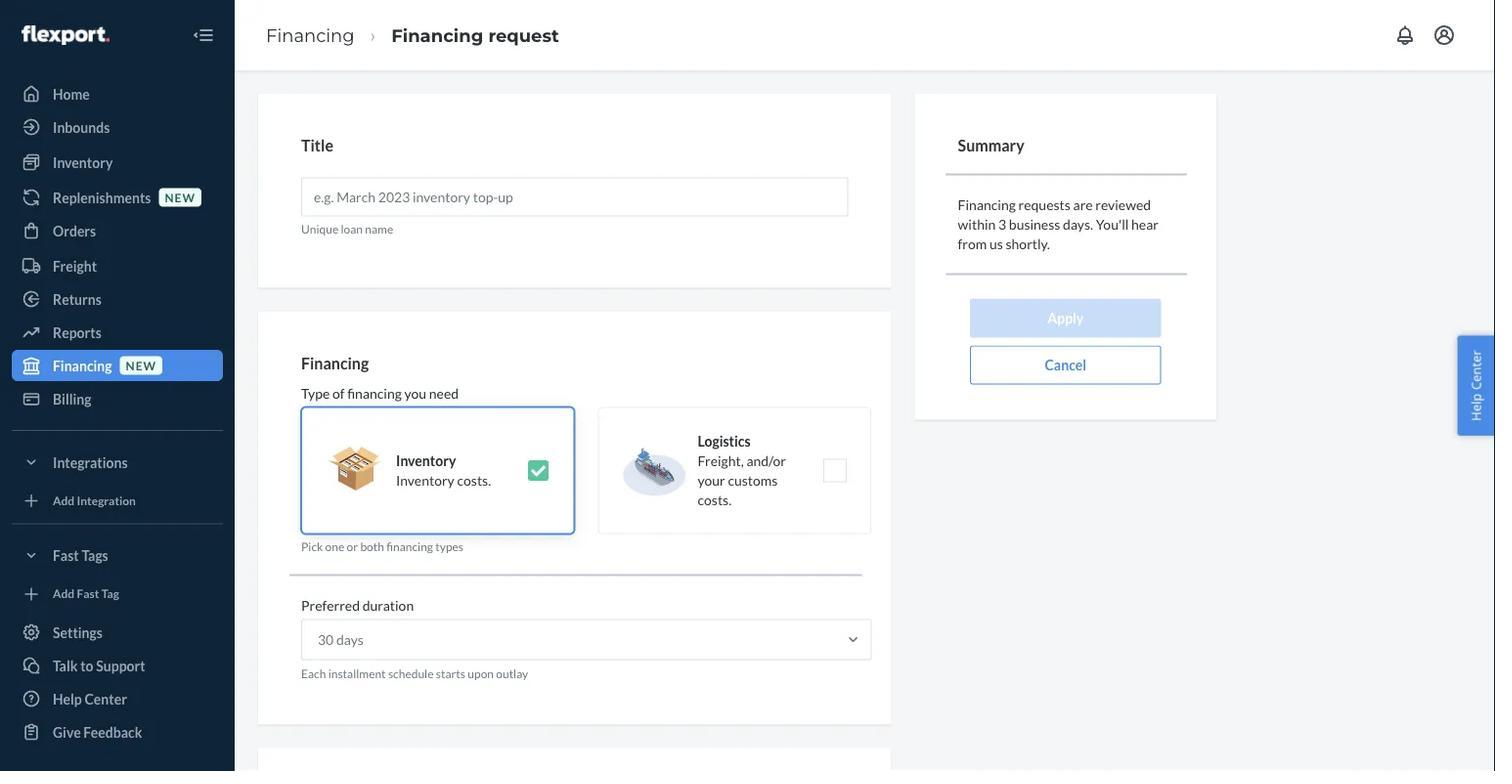 Task type: vqa. For each thing, say whether or not it's contained in the screenshot.
the Returns
yes



Task type: locate. For each thing, give the bounding box(es) containing it.
1 horizontal spatial new
[[165, 190, 196, 204]]

0 horizontal spatial costs.
[[457, 472, 491, 489]]

help center
[[1468, 350, 1485, 421], [53, 691, 127, 708]]

0 horizontal spatial new
[[126, 358, 157, 373]]

help center button
[[1458, 336, 1496, 436]]

fast
[[53, 548, 79, 564], [77, 587, 99, 601]]

1 vertical spatial financing
[[387, 539, 433, 554]]

add up settings
[[53, 587, 75, 601]]

inventory link
[[12, 147, 223, 178]]

1 add from the top
[[53, 494, 75, 508]]

preferred duration
[[301, 598, 414, 614]]

help center inside button
[[1468, 350, 1485, 421]]

cancel
[[1045, 357, 1087, 374]]

check square image
[[527, 459, 550, 483]]

days.
[[1063, 216, 1094, 233]]

0 vertical spatial add
[[53, 494, 75, 508]]

replenishments
[[53, 189, 151, 206]]

duration
[[363, 598, 414, 614]]

1 horizontal spatial costs.
[[698, 492, 732, 509]]

within
[[958, 216, 996, 233]]

talk to support button
[[12, 651, 223, 682]]

integration
[[77, 494, 136, 508]]

0 vertical spatial fast
[[53, 548, 79, 564]]

add for add integration
[[53, 494, 75, 508]]

help inside help center button
[[1468, 394, 1485, 421]]

name
[[365, 222, 393, 236]]

tags
[[82, 548, 108, 564]]

business
[[1009, 216, 1061, 233]]

costs. down your
[[698, 492, 732, 509]]

1 vertical spatial inventory
[[396, 453, 456, 469]]

financing link
[[266, 24, 355, 46]]

1 vertical spatial new
[[126, 358, 157, 373]]

inventory down inbounds
[[53, 154, 113, 171]]

fast left tags
[[53, 548, 79, 564]]

talk
[[53, 658, 78, 675]]

open notifications image
[[1394, 23, 1418, 47]]

add fast tag link
[[12, 580, 223, 609]]

1 horizontal spatial help
[[1468, 394, 1485, 421]]

fast left tag
[[77, 587, 99, 601]]

new for financing
[[126, 358, 157, 373]]

orders link
[[12, 215, 223, 247]]

each installment schedule starts upon outlay
[[301, 667, 528, 681]]

reports link
[[12, 317, 223, 348]]

1 vertical spatial help center
[[53, 691, 127, 708]]

1 vertical spatial help
[[53, 691, 82, 708]]

request
[[489, 24, 559, 46]]

0 vertical spatial center
[[1468, 350, 1485, 390]]

0 vertical spatial help
[[1468, 394, 1485, 421]]

financing
[[266, 24, 355, 46], [392, 24, 484, 46], [958, 197, 1016, 213], [301, 354, 369, 373], [53, 358, 112, 374]]

new down reports link
[[126, 358, 157, 373]]

need
[[429, 385, 459, 402]]

new
[[165, 190, 196, 204], [126, 358, 157, 373]]

financing right the both
[[387, 539, 433, 554]]

inbounds link
[[12, 112, 223, 143]]

0 vertical spatial costs.
[[457, 472, 491, 489]]

flexport logo image
[[22, 25, 109, 45]]

1 vertical spatial center
[[85, 691, 127, 708]]

financing
[[347, 385, 402, 402], [387, 539, 433, 554]]

0 vertical spatial financing
[[347, 385, 402, 402]]

0 horizontal spatial help
[[53, 691, 82, 708]]

inventory up types at the bottom of page
[[396, 472, 455, 489]]

freight
[[53, 258, 97, 274]]

financing for financing "link"
[[266, 24, 355, 46]]

30
[[318, 632, 334, 649]]

unique loan name
[[301, 222, 393, 236]]

are
[[1074, 197, 1093, 213]]

new for replenishments
[[165, 190, 196, 204]]

center inside button
[[1468, 350, 1485, 390]]

financing for financing request
[[392, 24, 484, 46]]

apply button
[[970, 299, 1162, 338]]

fast tags button
[[12, 540, 223, 572]]

add
[[53, 494, 75, 508], [53, 587, 75, 601]]

1 vertical spatial add
[[53, 587, 75, 601]]

costs. left check square 'icon'
[[457, 472, 491, 489]]

financing right of
[[347, 385, 402, 402]]

close navigation image
[[192, 23, 215, 47]]

1 vertical spatial costs.
[[698, 492, 732, 509]]

us
[[990, 236, 1004, 252]]

billing link
[[12, 383, 223, 415]]

shortly.
[[1006, 236, 1050, 252]]

financing requests are reviewed within 3 business days. you'll hear from us shortly.
[[958, 197, 1159, 252]]

1 horizontal spatial center
[[1468, 350, 1485, 390]]

0 vertical spatial inventory
[[53, 154, 113, 171]]

add left integration
[[53, 494, 75, 508]]

unique
[[301, 222, 339, 236]]

support
[[96, 658, 145, 675]]

inventory inventory costs.
[[396, 453, 491, 489]]

you
[[405, 385, 427, 402]]

new up orders link
[[165, 190, 196, 204]]

type
[[301, 385, 330, 402]]

add fast tag
[[53, 587, 119, 601]]

0 vertical spatial help center
[[1468, 350, 1485, 421]]

0 vertical spatial new
[[165, 190, 196, 204]]

2 add from the top
[[53, 587, 75, 601]]

open account menu image
[[1433, 23, 1457, 47]]

fast inside dropdown button
[[53, 548, 79, 564]]

inventory
[[53, 154, 113, 171], [396, 453, 456, 469], [396, 472, 455, 489]]

give feedback button
[[12, 717, 223, 748]]

financing for financing requests are reviewed within 3 business days. you'll hear from us shortly.
[[958, 197, 1016, 213]]

1 horizontal spatial help center
[[1468, 350, 1485, 421]]

inbounds
[[53, 119, 110, 135]]

both
[[360, 539, 384, 554]]

billing
[[53, 391, 91, 407]]

financing inside financing requests are reviewed within 3 business days. you'll hear from us shortly.
[[958, 197, 1016, 213]]

one
[[325, 539, 345, 554]]

financing request link
[[392, 24, 559, 46]]

help
[[1468, 394, 1485, 421], [53, 691, 82, 708]]

inventory down you
[[396, 453, 456, 469]]



Task type: describe. For each thing, give the bounding box(es) containing it.
settings
[[53, 625, 103, 641]]

starts
[[436, 667, 466, 681]]

summary
[[958, 136, 1025, 155]]

integrations
[[53, 454, 128, 471]]

fast tags
[[53, 548, 108, 564]]

hear
[[1132, 216, 1159, 233]]

give
[[53, 724, 81, 741]]

days
[[336, 632, 364, 649]]

requests
[[1019, 197, 1071, 213]]

add for add fast tag
[[53, 587, 75, 601]]

returns
[[53, 291, 102, 308]]

reports
[[53, 324, 102, 341]]

or
[[347, 539, 358, 554]]

title
[[301, 136, 334, 155]]

0 horizontal spatial help center
[[53, 691, 127, 708]]

0 horizontal spatial center
[[85, 691, 127, 708]]

home
[[53, 86, 90, 102]]

help inside help center link
[[53, 691, 82, 708]]

loan
[[341, 222, 363, 236]]

talk to support
[[53, 658, 145, 675]]

breadcrumbs navigation
[[250, 7, 575, 64]]

types
[[436, 539, 464, 554]]

and/or
[[747, 453, 786, 469]]

2 vertical spatial inventory
[[396, 472, 455, 489]]

installment
[[328, 667, 386, 681]]

costs. inside logistics freight, and/or your customs costs.
[[698, 492, 732, 509]]

logistics
[[698, 433, 751, 450]]

each
[[301, 667, 326, 681]]

feedback
[[83, 724, 142, 741]]

you'll
[[1096, 216, 1129, 233]]

customs
[[728, 472, 778, 489]]

tag
[[101, 587, 119, 601]]

your
[[698, 472, 726, 489]]

logistics freight, and/or your customs costs.
[[698, 433, 786, 509]]

returns link
[[12, 284, 223, 315]]

schedule
[[388, 667, 434, 681]]

to
[[80, 658, 93, 675]]

upon
[[468, 667, 494, 681]]

home link
[[12, 78, 223, 110]]

1 vertical spatial fast
[[77, 587, 99, 601]]

preferred
[[301, 598, 360, 614]]

help center link
[[12, 684, 223, 715]]

outlay
[[496, 667, 528, 681]]

give feedback
[[53, 724, 142, 741]]

e.g. March 2023 inventory top-up field
[[301, 178, 849, 217]]

add integration
[[53, 494, 136, 508]]

inventory for inventory
[[53, 154, 113, 171]]

integrations button
[[12, 447, 223, 478]]

freight,
[[698, 453, 744, 469]]

financing request
[[392, 24, 559, 46]]

of
[[333, 385, 345, 402]]

3
[[999, 216, 1007, 233]]

add integration link
[[12, 486, 223, 516]]

apply
[[1048, 310, 1084, 327]]

freight link
[[12, 250, 223, 282]]

from
[[958, 236, 987, 252]]

pick
[[301, 539, 323, 554]]

cancel button
[[970, 346, 1162, 385]]

costs. inside "inventory inventory costs."
[[457, 472, 491, 489]]

type of financing you need
[[301, 385, 459, 402]]

inventory for inventory inventory costs.
[[396, 453, 456, 469]]

30 days
[[318, 632, 364, 649]]

reviewed
[[1096, 197, 1151, 213]]

orders
[[53, 223, 96, 239]]

pick one or both financing types
[[301, 539, 464, 554]]

settings link
[[12, 617, 223, 649]]



